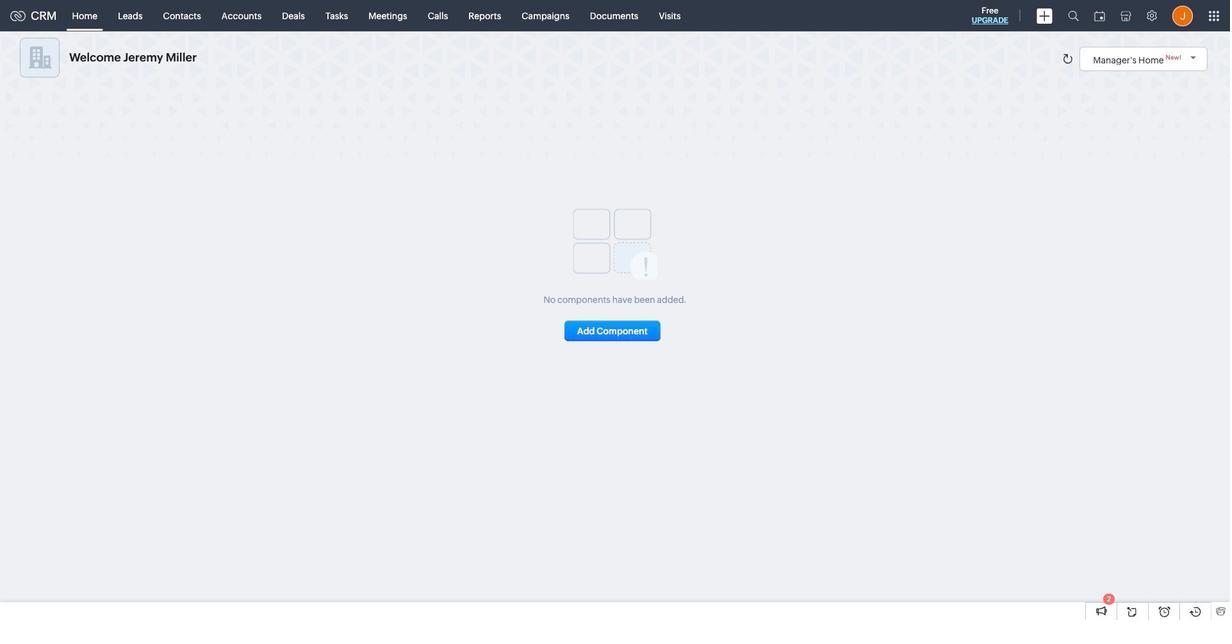Task type: locate. For each thing, give the bounding box(es) containing it.
profile element
[[1166, 0, 1201, 31]]

create menu image
[[1037, 8, 1053, 23]]

logo image
[[10, 11, 26, 21]]

profile image
[[1173, 5, 1194, 26]]



Task type: describe. For each thing, give the bounding box(es) containing it.
search image
[[1069, 10, 1080, 21]]

calendar image
[[1095, 11, 1106, 21]]

create menu element
[[1030, 0, 1061, 31]]

search element
[[1061, 0, 1087, 31]]



Task type: vqa. For each thing, say whether or not it's contained in the screenshot.
'CREATE MENU' element
yes



